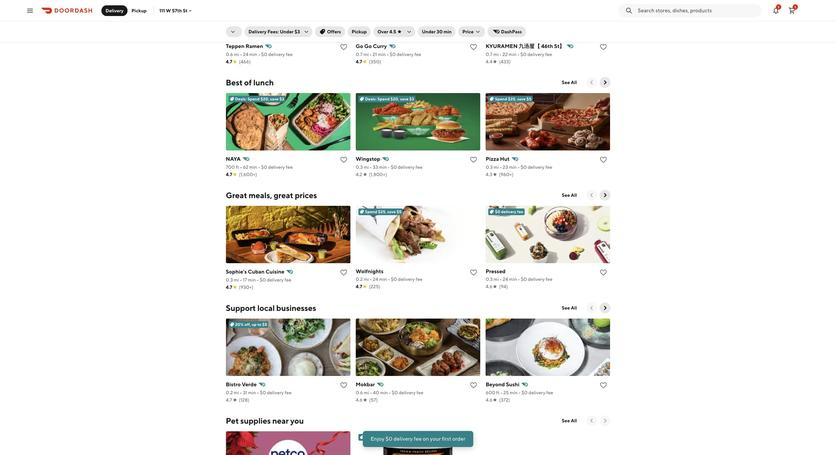 Task type: describe. For each thing, give the bounding box(es) containing it.
all for best of lunch
[[571, 80, 577, 85]]

pressed
[[486, 268, 506, 275]]

delivery for pizza hut
[[528, 164, 545, 170]]

mi for sophie's cuban cuisine
[[234, 277, 239, 283]]

4.6 left (57)
[[356, 397, 363, 403]]

click to add this store to your saved list image for bistro verde
[[340, 381, 348, 389]]

go go curry
[[356, 43, 387, 49]]

st】
[[554, 43, 565, 49]]

4.7 left (225)
[[356, 284, 362, 289]]

20%
[[235, 322, 244, 327]]

23
[[503, 164, 508, 170]]

previous button of carousel image for great meals, great prices
[[588, 192, 595, 198]]

700
[[226, 164, 235, 170]]

local
[[257, 303, 275, 313]]

4.6 for great meals, great prices
[[486, 284, 492, 289]]

fee for kyuramen 九汤屋【 46th st】
[[545, 52, 552, 57]]

next button of carousel image for you
[[602, 417, 608, 424]]

(225)
[[369, 284, 380, 289]]

min for kyuramen 九汤屋【 46th st】
[[509, 52, 517, 57]]

deals: spend $20, save $3 for naya
[[235, 96, 284, 101]]

see for support local businesses
[[562, 305, 570, 311]]

offers
[[327, 29, 341, 34]]

$​0 for naya
[[261, 164, 267, 170]]

fee for beyond sushi
[[546, 390, 553, 395]]

1 for 0 items, open order cart icon
[[795, 5, 796, 9]]

$​0 for wingstop
[[391, 164, 397, 170]]

sushi
[[506, 381, 519, 388]]

$20, for wingstop
[[390, 96, 399, 101]]

delivery for go go curry
[[397, 52, 414, 57]]

4.7 for bistro verde
[[226, 397, 232, 403]]

30
[[437, 29, 443, 34]]

delivery for bistro verde
[[267, 390, 284, 395]]

delivery for teppen ramen
[[268, 52, 285, 57]]

mi for kyuramen 九汤屋【 46th st】
[[493, 52, 499, 57]]

fee for bistro verde
[[285, 390, 292, 395]]

九汤屋【
[[519, 43, 540, 49]]

0.7 for kyuramen 九汤屋【 46th st】
[[486, 52, 493, 57]]

click to add this store to your saved list image for teppen ramen
[[340, 43, 348, 51]]

deals: spend $20, save $3 for wingstop
[[365, 96, 414, 101]]

31
[[243, 390, 247, 395]]

great meals, great prices
[[226, 190, 317, 200]]

click to add this store to your saved list image for naya
[[340, 156, 348, 164]]

(930+)
[[239, 285, 253, 290]]

1 horizontal spatial $3
[[295, 29, 300, 34]]

curry
[[373, 43, 387, 49]]

0.3 mi • 23 min • $​0 delivery fee
[[486, 164, 552, 170]]

1 next button of carousel image from the top
[[602, 79, 608, 86]]

4.2
[[356, 172, 362, 177]]

hut
[[500, 156, 510, 162]]

mi inside the wolfnights 0.2 mi • 24 min • $​0 delivery fee
[[364, 277, 369, 282]]

naya
[[226, 156, 241, 162]]

over
[[377, 29, 388, 34]]

over 4.5
[[377, 29, 396, 34]]

0.6 for teppen ramen
[[226, 52, 233, 57]]

see all link for support local businesses
[[558, 303, 581, 313]]

cuisine
[[266, 269, 284, 275]]

fee for sophie's cuban cuisine
[[285, 277, 291, 283]]

fees:
[[267, 29, 279, 34]]

under inside "under 30 min" button
[[422, 29, 436, 34]]

fee for mokbar
[[417, 390, 423, 395]]

deals: for naya
[[235, 96, 247, 101]]

4.3
[[486, 172, 492, 177]]

(57)
[[369, 397, 378, 403]]

$​0 for teppen ramen
[[261, 52, 267, 57]]

$3 for wingstop
[[409, 96, 414, 101]]

min for pizza hut
[[509, 164, 517, 170]]

$5 for 0.3 mi • 23 min • $​0 delivery fee
[[527, 96, 531, 101]]

delivery for delivery
[[105, 8, 124, 13]]

mi for mokbar
[[364, 390, 369, 395]]

under 30 min
[[422, 29, 452, 34]]

best of lunch link
[[226, 77, 274, 88]]

prices
[[295, 190, 317, 200]]

1 button
[[785, 4, 799, 17]]

$25, for 0.3 mi • 23 min • $​0 delivery fee
[[508, 96, 516, 101]]

57th
[[172, 8, 182, 13]]

see all link for best of lunch
[[558, 77, 581, 88]]

order
[[452, 436, 465, 442]]

delivery for kyuramen 九汤屋【 46th st】
[[527, 52, 544, 57]]

0.7 mi • 22 min • $​0 delivery fee
[[486, 52, 552, 57]]

teppen
[[226, 43, 244, 49]]

111
[[159, 8, 165, 13]]

support
[[226, 303, 256, 313]]

(960+)
[[499, 172, 513, 177]]

best
[[226, 78, 243, 87]]

kyuramen
[[486, 43, 518, 49]]

$25, for 0.2 mi • 24 min • $​0 delivery fee
[[378, 209, 386, 214]]

62
[[243, 164, 248, 170]]

delivery button
[[101, 5, 128, 16]]

$​0 for go go curry
[[390, 52, 396, 57]]

best of lunch
[[226, 78, 274, 87]]

4.6 for support local businesses
[[486, 397, 492, 403]]

price
[[462, 29, 474, 34]]

min for naya
[[249, 164, 257, 170]]

w
[[166, 8, 171, 13]]

20% off, up to $5
[[235, 322, 267, 327]]

kyuramen 九汤屋【 46th st】
[[486, 43, 565, 49]]

fee inside pressed 0.3 mi • 24 min • $​0 delivery fee
[[546, 277, 552, 282]]

beyond sushi
[[486, 381, 519, 388]]

spend $25, save $5 for 0.2 mi • 24 min • $​0 delivery fee
[[365, 209, 402, 214]]

pet
[[226, 416, 239, 425]]

beyond
[[486, 381, 505, 388]]

0.2 inside the wolfnights 0.2 mi • 24 min • $​0 delivery fee
[[356, 277, 363, 282]]

support local businesses link
[[226, 303, 316, 313]]

pet supplies near you link
[[226, 415, 304, 426]]

bistro
[[226, 381, 241, 388]]

17
[[243, 277, 247, 283]]

see all for best of lunch
[[562, 80, 577, 85]]

0.3 mi • 33 min • $​0 delivery fee
[[356, 164, 422, 170]]

next button of carousel image
[[602, 305, 608, 311]]

delivery for wingstop
[[398, 164, 415, 170]]

on
[[423, 436, 429, 442]]

bistro verde
[[226, 381, 257, 388]]

(94)
[[499, 284, 508, 289]]

sophie's cuban cuisine
[[226, 269, 284, 275]]

min for bistro verde
[[248, 390, 256, 395]]

$20, for naya
[[261, 96, 269, 101]]

notification bell image
[[772, 7, 780, 15]]

wingstop
[[356, 156, 380, 162]]

22
[[502, 52, 508, 57]]

min for go go curry
[[378, 52, 386, 57]]

4.7 for teppen ramen
[[226, 59, 232, 64]]

0 items, open order cart image
[[788, 7, 796, 15]]

dashpass
[[501, 29, 522, 34]]

click to add this store to your saved list image for pizza hut
[[600, 156, 608, 164]]

great
[[274, 190, 293, 200]]

1 vertical spatial 0.2
[[226, 390, 233, 395]]

support local businesses
[[226, 303, 316, 313]]

mi for bistro verde
[[234, 390, 239, 395]]

pet supplies near you
[[226, 416, 304, 425]]

600
[[486, 390, 495, 395]]

your
[[430, 436, 441, 442]]

see all link for pet supplies near you
[[558, 415, 581, 426]]

25
[[503, 390, 509, 395]]



Task type: vqa. For each thing, say whether or not it's contained in the screenshot.
Add for Satsuma Ramen
no



Task type: locate. For each thing, give the bounding box(es) containing it.
fee for wingstop
[[416, 164, 422, 170]]

0.3 up 4.2
[[356, 164, 363, 170]]

1 right notification bell image
[[795, 5, 796, 9]]

0 vertical spatial pickup button
[[128, 5, 151, 16]]

0 horizontal spatial pickup
[[132, 8, 147, 13]]

0 horizontal spatial $25,
[[378, 209, 386, 214]]

2 see all from the top
[[562, 192, 577, 198]]

$5 for 0.2 mi • 24 min • $​0 delivery fee
[[397, 209, 402, 214]]

1 horizontal spatial under
[[422, 29, 436, 34]]

1 all from the top
[[571, 80, 577, 85]]

supplies
[[240, 416, 271, 425]]

1 see from the top
[[562, 80, 570, 85]]

4.7 left '(930+)'
[[226, 285, 232, 290]]

verde
[[242, 381, 257, 388]]

3 next button of carousel image from the top
[[602, 417, 608, 424]]

pickup button
[[128, 5, 151, 16], [348, 26, 371, 37]]

$​0 for sophie's cuban cuisine
[[260, 277, 266, 283]]

delivery for naya
[[268, 164, 285, 170]]

spend $25, save $5 for 0.3 mi • 23 min • $​0 delivery fee
[[495, 96, 531, 101]]

0.3
[[356, 164, 363, 170], [486, 164, 493, 170], [486, 277, 493, 282], [226, 277, 233, 283]]

0.3 down pressed
[[486, 277, 493, 282]]

open menu image
[[26, 7, 34, 15]]

see all for pet supplies near you
[[562, 418, 577, 423]]

ft right 600
[[496, 390, 499, 395]]

0 vertical spatial 0.6
[[226, 52, 233, 57]]

under right fees:
[[280, 29, 294, 34]]

0.6
[[226, 52, 233, 57], [356, 390, 363, 395]]

$5
[[527, 96, 531, 101], [397, 209, 402, 214], [262, 322, 267, 327]]

pickup up go go curry
[[352, 29, 367, 34]]

mi down wolfnights
[[364, 277, 369, 282]]

great
[[226, 190, 247, 200]]

1 vertical spatial 0.6
[[356, 390, 363, 395]]

offers button
[[315, 26, 345, 37]]

fee for pizza hut
[[545, 164, 552, 170]]

1 horizontal spatial $5
[[397, 209, 402, 214]]

$0 delivery fee
[[495, 209, 523, 214]]

1 horizontal spatial delivery
[[248, 29, 267, 34]]

min for mokbar
[[380, 390, 388, 395]]

2 vertical spatial $5
[[262, 322, 267, 327]]

1 go from the left
[[356, 43, 363, 49]]

delivery for delivery fees: under $3
[[248, 29, 267, 34]]

mi for go go curry
[[363, 52, 369, 57]]

(433)
[[499, 59, 510, 64]]

0.6 for mokbar
[[356, 390, 363, 395]]

4.7 left "(466)"
[[226, 59, 232, 64]]

pizza
[[486, 156, 499, 162]]

pickup for top pickup button
[[132, 8, 147, 13]]

mi down pizza hut
[[494, 164, 499, 170]]

see
[[562, 80, 570, 85], [562, 192, 570, 198], [562, 305, 570, 311], [562, 418, 570, 423]]

4.6
[[486, 284, 492, 289], [356, 397, 363, 403], [486, 397, 492, 403]]

1 see all link from the top
[[558, 77, 581, 88]]

0 horizontal spatial deals:
[[235, 96, 247, 101]]

4 see all link from the top
[[558, 415, 581, 426]]

ft right 700
[[236, 164, 239, 170]]

wolfnights
[[356, 268, 383, 275]]

1 horizontal spatial $0
[[495, 209, 500, 214]]

click to add this store to your saved list image for kyuramen 九汤屋【 46th st】
[[600, 43, 608, 51]]

1 horizontal spatial spend $25, save $5
[[495, 96, 531, 101]]

pickup button left 111
[[128, 5, 151, 16]]

0 vertical spatial pickup
[[132, 8, 147, 13]]

delivery for beyond sushi
[[529, 390, 545, 395]]

2 all from the top
[[571, 192, 577, 198]]

1 horizontal spatial 0.2
[[356, 277, 363, 282]]

$​0 for beyond sushi
[[522, 390, 528, 395]]

0 horizontal spatial delivery
[[105, 8, 124, 13]]

1 inside button
[[795, 5, 796, 9]]

delivery inside delivery button
[[105, 8, 124, 13]]

1 horizontal spatial go
[[364, 43, 372, 49]]

2 see all link from the top
[[558, 190, 581, 200]]

min for beyond sushi
[[510, 390, 518, 395]]

0.7 up 4.4 at top
[[486, 52, 493, 57]]

to
[[257, 322, 261, 327]]

24 up (225)
[[373, 277, 378, 282]]

delivery for mokbar
[[399, 390, 416, 395]]

enjoy
[[371, 436, 384, 442]]

0 horizontal spatial 0.6
[[226, 52, 233, 57]]

0.3 up 4.3
[[486, 164, 493, 170]]

0.6 down teppen
[[226, 52, 233, 57]]

(1,800+)
[[369, 172, 387, 177]]

up
[[252, 322, 257, 327]]

4.7 for sophie's cuban cuisine
[[226, 285, 232, 290]]

all for pet supplies near you
[[571, 418, 577, 423]]

min inside pressed 0.3 mi • 24 min • $​0 delivery fee
[[509, 277, 517, 282]]

1 see all from the top
[[562, 80, 577, 85]]

0.3 down sophie's at the left of the page
[[226, 277, 233, 283]]

3 all from the top
[[571, 305, 577, 311]]

$​0 inside the wolfnights 0.2 mi • 24 min • $​0 delivery fee
[[391, 277, 397, 282]]

0 vertical spatial ft
[[236, 164, 239, 170]]

(1,600+)
[[239, 172, 257, 177]]

businesses
[[276, 303, 316, 313]]

1 vertical spatial pickup button
[[348, 26, 371, 37]]

great meals, great prices link
[[226, 190, 317, 200]]

min for wingstop
[[379, 164, 387, 170]]

min for sophie's cuban cuisine
[[248, 277, 256, 283]]

2 see from the top
[[562, 192, 570, 198]]

go
[[356, 43, 363, 49], [364, 43, 372, 49]]

1 horizontal spatial 0.7
[[486, 52, 493, 57]]

min inside "under 30 min" button
[[444, 29, 452, 34]]

(350)
[[369, 59, 381, 64]]

pickup
[[132, 8, 147, 13], [352, 29, 367, 34]]

near
[[272, 416, 289, 425]]

over 4.5 button
[[373, 26, 415, 37]]

2 horizontal spatial $3
[[409, 96, 414, 101]]

delivery
[[105, 8, 124, 13], [248, 29, 267, 34]]

mi down wingstop
[[364, 164, 369, 170]]

0 vertical spatial $5
[[527, 96, 531, 101]]

46th
[[541, 43, 553, 49]]

1 horizontal spatial pickup
[[352, 29, 367, 34]]

3 previous button of carousel image from the top
[[588, 305, 595, 311]]

3 see from the top
[[562, 305, 570, 311]]

$20,
[[261, 96, 269, 101], [390, 96, 399, 101]]

700 ft • 62 min • $​0 delivery fee
[[226, 164, 293, 170]]

1 horizontal spatial 1
[[795, 5, 796, 9]]

ft
[[236, 164, 239, 170], [496, 390, 499, 395]]

0 horizontal spatial $0
[[385, 436, 392, 442]]

min for teppen ramen
[[249, 52, 257, 57]]

2 1 from the left
[[795, 5, 796, 9]]

first
[[442, 436, 451, 442]]

1 under from the left
[[280, 29, 294, 34]]

4 all from the top
[[571, 418, 577, 423]]

0 horizontal spatial ft
[[236, 164, 239, 170]]

1 for notification bell image
[[778, 5, 779, 9]]

24 inside the wolfnights 0.2 mi • 24 min • $​0 delivery fee
[[373, 277, 378, 282]]

4.6 down 600
[[486, 397, 492, 403]]

mi down mokbar
[[364, 390, 369, 395]]

pressed 0.3 mi • 24 min • $​0 delivery fee
[[486, 268, 552, 282]]

0.3 for sophie's cuban cuisine
[[226, 277, 233, 283]]

see all for support local businesses
[[562, 305, 577, 311]]

111 w 57th st
[[159, 8, 188, 13]]

2 vertical spatial next button of carousel image
[[602, 417, 608, 424]]

0.3 for pizza hut
[[486, 164, 493, 170]]

mi down teppen
[[234, 52, 239, 57]]

0 horizontal spatial $20,
[[261, 96, 269, 101]]

fee for go go curry
[[414, 52, 421, 57]]

teppen ramen
[[226, 43, 263, 49]]

0.6 down mokbar
[[356, 390, 363, 395]]

1 vertical spatial $25,
[[378, 209, 386, 214]]

ramen
[[246, 43, 263, 49]]

4.7
[[226, 59, 232, 64], [356, 59, 362, 64], [226, 172, 232, 177], [356, 284, 362, 289], [226, 285, 232, 290], [226, 397, 232, 403]]

0 vertical spatial spend $25, save $5
[[495, 96, 531, 101]]

2 go from the left
[[364, 43, 372, 49]]

0.7
[[356, 52, 363, 57], [486, 52, 493, 57]]

0 horizontal spatial go
[[356, 43, 363, 49]]

24 for wolfnights
[[373, 277, 378, 282]]

all for support local businesses
[[571, 305, 577, 311]]

2 under from the left
[[422, 29, 436, 34]]

$​0 for mokbar
[[392, 390, 398, 395]]

fee for naya
[[286, 164, 293, 170]]

0.3 mi • 17 min • $​0 delivery fee
[[226, 277, 291, 283]]

mi left 31
[[234, 390, 239, 395]]

spend
[[248, 96, 260, 101], [377, 96, 390, 101], [495, 96, 507, 101], [365, 209, 377, 214]]

click to add this store to your saved list image
[[600, 43, 608, 51], [340, 269, 348, 277], [470, 269, 478, 277], [600, 269, 608, 277], [470, 381, 478, 389], [600, 381, 608, 389]]

delivery inside the wolfnights 0.2 mi • 24 min • $​0 delivery fee
[[398, 277, 415, 282]]

dashpass button
[[488, 26, 526, 37]]

1
[[778, 5, 779, 9], [795, 5, 796, 9]]

save
[[270, 96, 279, 101], [400, 96, 409, 101], [517, 96, 526, 101], [387, 209, 396, 214]]

click to add this store to your saved list image
[[340, 43, 348, 51], [470, 43, 478, 51], [340, 156, 348, 164], [470, 156, 478, 164], [600, 156, 608, 164], [340, 381, 348, 389]]

1 vertical spatial ft
[[496, 390, 499, 395]]

delivery inside pressed 0.3 mi • 24 min • $​0 delivery fee
[[528, 277, 545, 282]]

click to add this store to your saved list image for go go curry
[[470, 43, 478, 51]]

0 horizontal spatial $5
[[262, 322, 267, 327]]

1 horizontal spatial pickup button
[[348, 26, 371, 37]]

deals: spend $20, save $3
[[235, 96, 284, 101], [365, 96, 414, 101]]

wolfnights 0.2 mi • 24 min • $​0 delivery fee
[[356, 268, 422, 282]]

under left the 30
[[422, 29, 436, 34]]

fee inside the wolfnights 0.2 mi • 24 min • $​0 delivery fee
[[416, 277, 422, 282]]

$​0 for pizza hut
[[521, 164, 527, 170]]

4.7 for naya
[[226, 172, 232, 177]]

$​0 for kyuramen 九汤屋【 46th st】
[[520, 52, 526, 57]]

$​0 for bistro verde
[[260, 390, 266, 395]]

1 0.7 from the left
[[356, 52, 363, 57]]

2 0.7 from the left
[[486, 52, 493, 57]]

24 up (94) at right
[[503, 277, 508, 282]]

3 see all from the top
[[562, 305, 577, 311]]

Store search: begin typing to search for stores available on DoorDash text field
[[638, 7, 757, 14]]

see all link
[[558, 77, 581, 88], [558, 190, 581, 200], [558, 303, 581, 313], [558, 415, 581, 426]]

1 left 0 items, open order cart icon
[[778, 5, 779, 9]]

2 next button of carousel image from the top
[[602, 192, 608, 198]]

4.5
[[389, 29, 396, 34]]

mi for pizza hut
[[494, 164, 499, 170]]

3 see all link from the top
[[558, 303, 581, 313]]

click to add this store to your saved list image for mokbar
[[470, 381, 478, 389]]

delivery for sophie's cuban cuisine
[[267, 277, 284, 283]]

mi down pressed
[[494, 277, 499, 282]]

1 vertical spatial spend $25, save $5
[[365, 209, 402, 214]]

0 vertical spatial $25,
[[508, 96, 516, 101]]

0.3 inside pressed 0.3 mi • 24 min • $​0 delivery fee
[[486, 277, 493, 282]]

1 vertical spatial $0
[[385, 436, 392, 442]]

1 previous button of carousel image from the top
[[588, 79, 595, 86]]

under 30 min button
[[418, 26, 456, 37]]

0 vertical spatial 0.2
[[356, 277, 363, 282]]

4.7 for go go curry
[[356, 59, 362, 64]]

enjoy $0 delivery fee on your first order
[[371, 436, 465, 442]]

1 horizontal spatial $20,
[[390, 96, 399, 101]]

0 horizontal spatial under
[[280, 29, 294, 34]]

min
[[444, 29, 452, 34], [249, 52, 257, 57], [378, 52, 386, 57], [509, 52, 517, 57], [249, 164, 257, 170], [379, 164, 387, 170], [509, 164, 517, 170], [379, 277, 387, 282], [509, 277, 517, 282], [248, 277, 256, 283], [248, 390, 256, 395], [380, 390, 388, 395], [510, 390, 518, 395]]

click to add this store to your saved list image for sophie's cuban cuisine
[[340, 269, 348, 277]]

pickup left 111
[[132, 8, 147, 13]]

see for best of lunch
[[562, 80, 570, 85]]

0.3 for wingstop
[[356, 164, 363, 170]]

0 horizontal spatial 0.2
[[226, 390, 233, 395]]

see all
[[562, 80, 577, 85], [562, 192, 577, 198], [562, 305, 577, 311], [562, 418, 577, 423]]

111 w 57th st button
[[159, 8, 193, 13]]

0 horizontal spatial 24
[[243, 52, 248, 57]]

click to add this store to your saved list image for wingstop
[[470, 156, 478, 164]]

2 vertical spatial previous button of carousel image
[[588, 305, 595, 311]]

mokbar
[[356, 381, 375, 388]]

1 deals: from the left
[[235, 96, 247, 101]]

0.2 down wolfnights
[[356, 277, 363, 282]]

off,
[[244, 322, 251, 327]]

pickup button up go go curry
[[348, 26, 371, 37]]

4.6 left (94) at right
[[486, 284, 492, 289]]

ft for beyond sushi
[[496, 390, 499, 395]]

21
[[373, 52, 377, 57]]

mi down sophie's at the left of the page
[[234, 277, 239, 283]]

24 inside pressed 0.3 mi • 24 min • $​0 delivery fee
[[503, 277, 508, 282]]

2 horizontal spatial 24
[[503, 277, 508, 282]]

0.2 mi • 31 min • $​0 delivery fee
[[226, 390, 292, 395]]

2 deals: spend $20, save $3 from the left
[[365, 96, 414, 101]]

mi left 21
[[363, 52, 369, 57]]

$​0 inside pressed 0.3 mi • 24 min • $​0 delivery fee
[[521, 277, 527, 282]]

mi for wingstop
[[364, 164, 369, 170]]

1 vertical spatial previous button of carousel image
[[588, 192, 595, 198]]

see for great meals, great prices
[[562, 192, 570, 198]]

4 see all from the top
[[562, 418, 577, 423]]

$3
[[295, 29, 300, 34], [279, 96, 284, 101], [409, 96, 414, 101]]

4.7 down 700
[[226, 172, 232, 177]]

2 horizontal spatial $5
[[527, 96, 531, 101]]

0.2 down the bistro
[[226, 390, 233, 395]]

previous button of carousel image for best of lunch
[[588, 79, 595, 86]]

0 horizontal spatial deals: spend $20, save $3
[[235, 96, 284, 101]]

previous button of carousel image
[[588, 417, 595, 424]]

1 horizontal spatial $25,
[[508, 96, 516, 101]]

1 horizontal spatial 24
[[373, 277, 378, 282]]

1 vertical spatial pickup
[[352, 29, 367, 34]]

previous button of carousel image
[[588, 79, 595, 86], [588, 192, 595, 198], [588, 305, 595, 311]]

0 horizontal spatial pickup button
[[128, 5, 151, 16]]

1 1 from the left
[[778, 5, 779, 9]]

min inside the wolfnights 0.2 mi • 24 min • $​0 delivery fee
[[379, 277, 387, 282]]

0.7 for go go curry
[[356, 52, 363, 57]]

2 previous button of carousel image from the top
[[588, 192, 595, 198]]

pickup for bottommost pickup button
[[352, 29, 367, 34]]

mi left 22 in the right top of the page
[[493, 52, 499, 57]]

spend $25, save $5
[[495, 96, 531, 101], [365, 209, 402, 214]]

0.7 down go go curry
[[356, 52, 363, 57]]

deals: for wingstop
[[365, 96, 377, 101]]

4.7 left (128)
[[226, 397, 232, 403]]

0 horizontal spatial $3
[[279, 96, 284, 101]]

0 horizontal spatial 1
[[778, 5, 779, 9]]

2 deals: from the left
[[365, 96, 377, 101]]

$3 for naya
[[279, 96, 284, 101]]

st
[[183, 8, 188, 13]]

see all for great meals, great prices
[[562, 192, 577, 198]]

$​0
[[261, 52, 267, 57], [390, 52, 396, 57], [520, 52, 526, 57], [261, 164, 267, 170], [391, 164, 397, 170], [521, 164, 527, 170], [391, 277, 397, 282], [521, 277, 527, 282], [260, 277, 266, 283], [260, 390, 266, 395], [392, 390, 398, 395], [522, 390, 528, 395]]

delivery
[[268, 52, 285, 57], [397, 52, 414, 57], [527, 52, 544, 57], [268, 164, 285, 170], [398, 164, 415, 170], [528, 164, 545, 170], [501, 209, 516, 214], [398, 277, 415, 282], [528, 277, 545, 282], [267, 277, 284, 283], [267, 390, 284, 395], [399, 390, 416, 395], [529, 390, 545, 395], [393, 436, 413, 442]]

24
[[243, 52, 248, 57], [373, 277, 378, 282], [503, 277, 508, 282]]

pizza hut
[[486, 156, 510, 162]]

1 horizontal spatial ft
[[496, 390, 499, 395]]

1 deals: spend $20, save $3 from the left
[[235, 96, 284, 101]]

1 vertical spatial next button of carousel image
[[602, 192, 608, 198]]

see all link for great meals, great prices
[[558, 190, 581, 200]]

click to add this store to your saved list image for beyond sushi
[[600, 381, 608, 389]]

2 $20, from the left
[[390, 96, 399, 101]]

1 vertical spatial $5
[[397, 209, 402, 214]]

0 vertical spatial delivery
[[105, 8, 124, 13]]

0 vertical spatial next button of carousel image
[[602, 79, 608, 86]]

24 for pressed
[[503, 277, 508, 282]]

mi inside pressed 0.3 mi • 24 min • $​0 delivery fee
[[494, 277, 499, 282]]

of
[[244, 78, 252, 87]]

delivery fees: under $3
[[248, 29, 300, 34]]

0 vertical spatial $0
[[495, 209, 500, 214]]

0 horizontal spatial 0.7
[[356, 52, 363, 57]]

lunch
[[253, 78, 274, 87]]

you
[[290, 416, 304, 425]]

33
[[373, 164, 378, 170]]

1 horizontal spatial deals:
[[365, 96, 377, 101]]

4.7 left (350)
[[356, 59, 362, 64]]

4 see from the top
[[562, 418, 570, 423]]

cuban
[[248, 269, 264, 275]]

0 vertical spatial previous button of carousel image
[[588, 79, 595, 86]]

24 up "(466)"
[[243, 52, 248, 57]]

fee
[[286, 52, 293, 57], [414, 52, 421, 57], [545, 52, 552, 57], [286, 164, 293, 170], [416, 164, 422, 170], [545, 164, 552, 170], [517, 209, 523, 214], [416, 277, 422, 282], [546, 277, 552, 282], [285, 277, 291, 283], [285, 390, 292, 395], [417, 390, 423, 395], [546, 390, 553, 395], [414, 436, 422, 442]]

all for great meals, great prices
[[571, 192, 577, 198]]

1 horizontal spatial deals: spend $20, save $3
[[365, 96, 414, 101]]

mi for teppen ramen
[[234, 52, 239, 57]]

next button of carousel image
[[602, 79, 608, 86], [602, 192, 608, 198], [602, 417, 608, 424]]

1 horizontal spatial 0.6
[[356, 390, 363, 395]]

40
[[373, 390, 379, 395]]

(466)
[[239, 59, 251, 64]]

price button
[[458, 26, 485, 37]]

1 vertical spatial delivery
[[248, 29, 267, 34]]

0.7 mi • 21 min • $​0 delivery fee
[[356, 52, 421, 57]]

0 horizontal spatial spend $25, save $5
[[365, 209, 402, 214]]

ft for naya
[[236, 164, 239, 170]]

1 $20, from the left
[[261, 96, 269, 101]]



